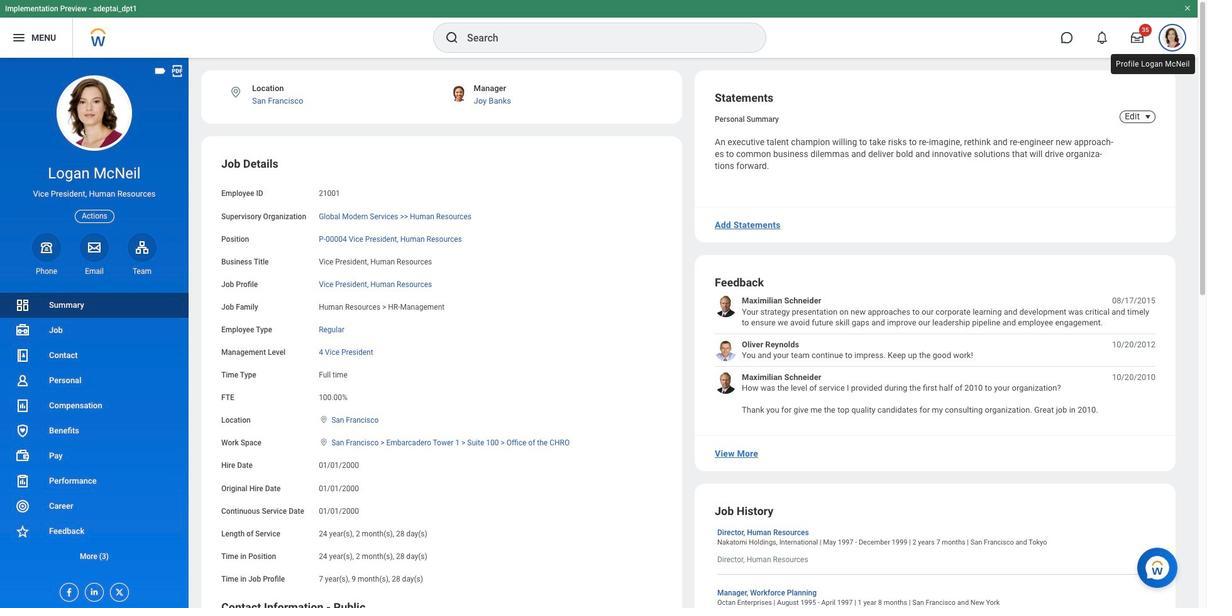 Task type: describe. For each thing, give the bounding box(es) containing it.
caret down image
[[1141, 112, 1156, 122]]

full time element
[[319, 369, 348, 380]]

team logan mcneil element
[[128, 267, 157, 277]]

tag image
[[153, 64, 167, 78]]

linkedin image
[[86, 584, 99, 598]]

profile logan mcneil image
[[1163, 28, 1183, 50]]

employee's photo (oliver reynolds) image
[[715, 339, 737, 361]]

view printable version (pdf) image
[[170, 64, 184, 78]]

search image
[[445, 30, 460, 45]]

phone logan mcneil element
[[32, 267, 61, 277]]

career image
[[15, 499, 30, 515]]

location image
[[319, 439, 329, 447]]

benefits image
[[15, 424, 30, 439]]

email logan mcneil element
[[80, 267, 109, 277]]

navigation pane region
[[0, 58, 189, 609]]

feedback image
[[15, 525, 30, 540]]

contact image
[[15, 348, 30, 364]]

0 horizontal spatial list
[[0, 293, 189, 570]]

1 horizontal spatial location image
[[319, 416, 329, 425]]

1 horizontal spatial list
[[715, 296, 1156, 416]]

pay image
[[15, 449, 30, 464]]

2 employee's photo (maximilian schneider) image from the top
[[715, 372, 737, 394]]



Task type: vqa. For each thing, say whether or not it's contained in the screenshot.
group
yes



Task type: locate. For each thing, give the bounding box(es) containing it.
compensation image
[[15, 399, 30, 414]]

employee's photo (maximilian schneider) image up "employee's photo (oliver reynolds)"
[[715, 296, 737, 318]]

group
[[221, 157, 662, 586]]

0 vertical spatial location image
[[229, 86, 243, 99]]

1 vertical spatial employee's photo (maximilian schneider) image
[[715, 372, 737, 394]]

inbox large image
[[1132, 31, 1144, 44]]

phone image
[[38, 240, 55, 255]]

1 vertical spatial location image
[[319, 416, 329, 425]]

0 horizontal spatial location image
[[229, 86, 243, 99]]

employee's photo (maximilian schneider) image
[[715, 296, 737, 318], [715, 372, 737, 394]]

1 employee's photo (maximilian schneider) image from the top
[[715, 296, 737, 318]]

facebook image
[[60, 584, 74, 598]]

mail image
[[87, 240, 102, 255]]

location image
[[229, 86, 243, 99], [319, 416, 329, 425]]

employee's photo (maximilian schneider) image down "employee's photo (oliver reynolds)"
[[715, 372, 737, 394]]

notifications large image
[[1096, 31, 1109, 44]]

x image
[[111, 584, 125, 598]]

Search Workday  search field
[[467, 24, 740, 52]]

job image
[[15, 323, 30, 338]]

justify image
[[11, 30, 26, 45]]

view team image
[[135, 240, 150, 255]]

banner
[[0, 0, 1198, 58]]

0 vertical spatial employee's photo (maximilian schneider) image
[[715, 296, 737, 318]]

summary image
[[15, 298, 30, 313]]

tooltip
[[1109, 52, 1198, 77]]

performance image
[[15, 474, 30, 489]]

personal image
[[15, 374, 30, 389]]

personal summary element
[[715, 113, 779, 124]]

list
[[0, 293, 189, 570], [715, 296, 1156, 416]]

close environment banner image
[[1185, 4, 1192, 12]]



